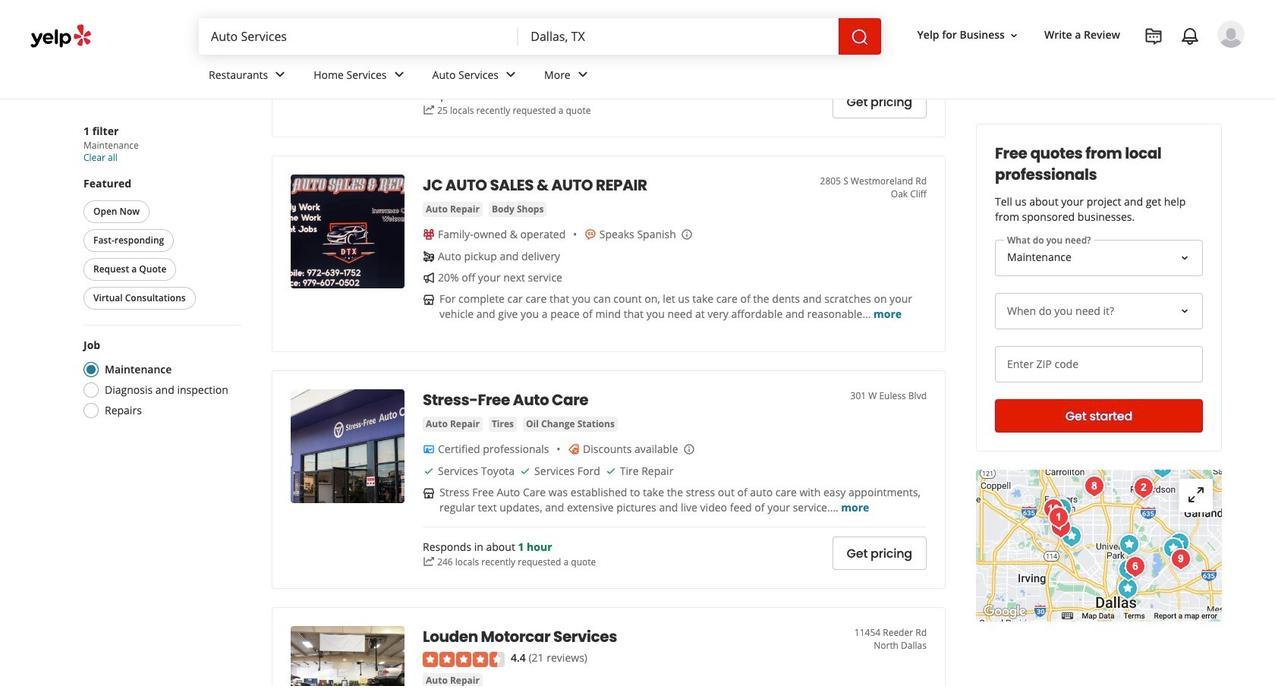 Task type: locate. For each thing, give the bounding box(es) containing it.
16 trending v2 image
[[423, 104, 435, 116], [423, 556, 435, 568]]

none field address, neighborhood, city, state or zip
[[519, 18, 838, 55]]

16 bizhouse v2 image down 16 online appointments v2 icon
[[423, 51, 435, 63]]

16 bizhouse v2 image down 16 certified professionals v2 icon
[[423, 487, 435, 499]]

1 vertical spatial 16 trending v2 image
[[423, 556, 435, 568]]

2 16 bizhouse v2 image from the top
[[423, 294, 435, 306]]

2 none field from the left
[[519, 18, 838, 55]]

stress-free auto care image
[[291, 390, 405, 503]]

0 vertical spatial 16 bizhouse v2 image
[[423, 51, 435, 63]]

16 bizhouse v2 image for stress-free auto care image in the left of the page
[[423, 487, 435, 499]]

None search field
[[199, 18, 881, 55]]

2 vertical spatial 16 bizhouse v2 image
[[423, 487, 435, 499]]

louden motorcar services image
[[291, 626, 405, 686]]

16 checkmark v2 image
[[537, 29, 549, 41], [423, 465, 435, 477], [519, 465, 531, 477], [605, 465, 617, 477]]

2 24 chevron down v2 image from the left
[[390, 66, 408, 84]]

1 vertical spatial 16 bizhouse v2 image
[[423, 294, 435, 306]]

16 certified professionals v2 image
[[423, 443, 435, 456]]

16 bizhouse v2 image down "16 bullhorn v2" 'icon'
[[423, 294, 435, 306]]

16 online appointments v2 image
[[423, 7, 435, 20]]

16 family owned v2 image
[[423, 229, 435, 241]]

3 24 chevron down v2 image from the left
[[502, 66, 520, 84]]

search image
[[851, 28, 869, 46]]

1 16 bizhouse v2 image from the top
[[423, 51, 435, 63]]

24 chevron down v2 image
[[271, 66, 289, 84], [390, 66, 408, 84], [502, 66, 520, 84], [574, 66, 592, 84]]

option group
[[79, 338, 241, 423]]

None field
[[199, 18, 519, 55], [519, 18, 838, 55]]

info icon image
[[681, 228, 693, 240], [681, 228, 693, 240], [683, 443, 695, 455], [683, 443, 695, 455]]

  text field
[[995, 346, 1203, 383]]

address, neighborhood, city, state or zip search field
[[519, 18, 838, 55]]

0 vertical spatial 16 trending v2 image
[[423, 104, 435, 116]]

group
[[80, 176, 241, 313]]

3 16 bizhouse v2 image from the top
[[423, 487, 435, 499]]

16 bizhouse v2 image
[[423, 51, 435, 63], [423, 294, 435, 306], [423, 487, 435, 499]]

4 24 chevron down v2 image from the left
[[574, 66, 592, 84]]

16 chevron down v2 image
[[1008, 29, 1020, 41]]

1 none field from the left
[[199, 18, 519, 55]]

none field things to do, nail salons, plumbers
[[199, 18, 519, 55]]



Task type: vqa. For each thing, say whether or not it's contained in the screenshot.
16 bizhouse v2 image related to the 'JC AUTO SALES & AUTO REPAIR' Image
yes



Task type: describe. For each thing, give the bounding box(es) containing it.
generic n. image
[[1218, 20, 1245, 48]]

16 discount available v2 image
[[568, 443, 580, 456]]

notifications image
[[1181, 27, 1199, 46]]

16 speaks spanish v2 image
[[584, 229, 597, 241]]

jc auto sales & auto repair image
[[291, 175, 405, 289]]

2 16 trending v2 image from the top
[[423, 556, 435, 568]]

16 bizhouse v2 image for jc auto sales & auto repair image
[[423, 294, 435, 306]]

things to do, nail salons, plumbers search field
[[199, 18, 519, 55]]

1 24 chevron down v2 image from the left
[[271, 66, 289, 84]]

16 towing v2 image
[[423, 251, 435, 263]]

projects image
[[1145, 27, 1163, 46]]

business categories element
[[197, 55, 1245, 99]]

1 16 trending v2 image from the top
[[423, 104, 435, 116]]

user actions element
[[905, 19, 1266, 112]]

16 bullhorn v2 image
[[423, 272, 435, 284]]

4.4 star rating image
[[423, 652, 505, 667]]



